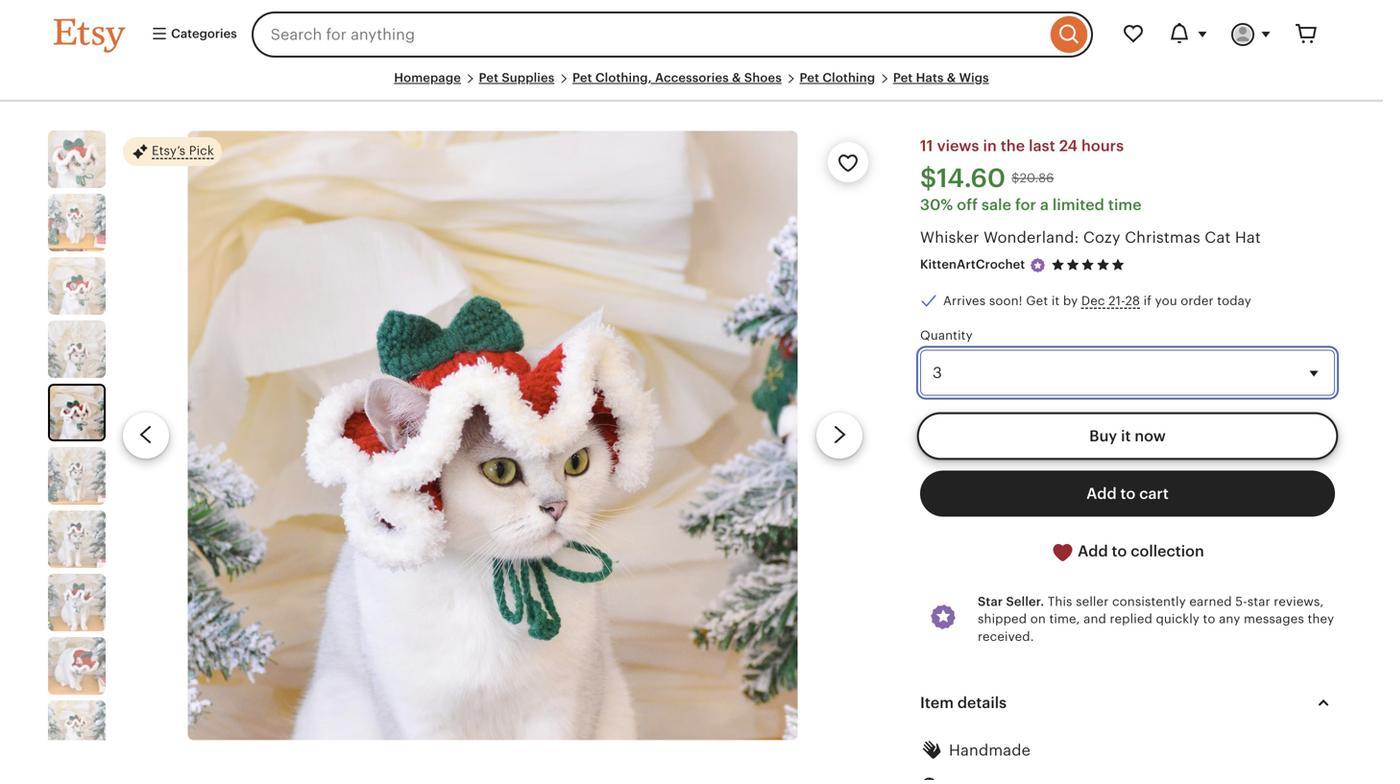 Task type: locate. For each thing, give the bounding box(es) containing it.
add left cart
[[1086, 486, 1117, 503]]

2 pet from the left
[[572, 71, 592, 85]]

whisker wonderland: cozy christmas cat hat a hat image
[[48, 321, 106, 379]]

it right the buy
[[1121, 428, 1131, 445]]

shoes
[[744, 71, 782, 85]]

hats
[[916, 71, 944, 85]]

to down earned
[[1203, 613, 1216, 627]]

menu bar
[[54, 69, 1329, 102]]

the
[[1001, 138, 1025, 155]]

add for add to cart
[[1086, 486, 1117, 503]]

views
[[937, 138, 979, 155]]

1 vertical spatial it
[[1121, 428, 1131, 445]]

it
[[1052, 294, 1060, 308], [1121, 428, 1131, 445]]

add to cart
[[1086, 486, 1169, 503]]

2 vertical spatial to
[[1203, 613, 1216, 627]]

quantity
[[920, 329, 973, 343]]

& left shoes
[[732, 71, 741, 85]]

add inside add to cart "button"
[[1086, 486, 1117, 503]]

to left cart
[[1120, 486, 1136, 503]]

none search field inside categories banner
[[251, 12, 1093, 58]]

0 horizontal spatial &
[[732, 71, 741, 85]]

categories banner
[[19, 0, 1364, 69]]

etsy's
[[152, 144, 186, 158]]

to left collection
[[1112, 543, 1127, 561]]

whisker wonderland: cozy christmas cat hat image 5 image
[[188, 131, 798, 741], [50, 386, 104, 440]]

add inside add to collection button
[[1078, 543, 1108, 561]]

1 pet from the left
[[479, 71, 499, 85]]

star seller.
[[978, 595, 1044, 609]]

kittenartcrochet link
[[920, 258, 1025, 272]]

by
[[1063, 294, 1078, 308]]

pet clothing link
[[800, 71, 875, 85]]

pet supplies link
[[479, 71, 555, 85]]

0 vertical spatial add
[[1086, 486, 1117, 503]]

pet left hats
[[893, 71, 913, 85]]

to inside add to cart "button"
[[1120, 486, 1136, 503]]

homepage
[[394, 71, 461, 85]]

pet clothing, accessories & shoes
[[572, 71, 782, 85]]

&
[[732, 71, 741, 85], [947, 71, 956, 85]]

whisker
[[920, 229, 979, 246]]

last
[[1029, 138, 1055, 155]]

earned
[[1189, 595, 1232, 609]]

to inside add to collection button
[[1112, 543, 1127, 561]]

cat
[[1205, 229, 1231, 246]]

arrives soon! get it by dec 21-28 if you order today
[[943, 294, 1252, 308]]

$14.60 $20.86
[[920, 163, 1054, 193]]

categories button
[[136, 17, 246, 52]]

pet supplies
[[479, 71, 555, 85]]

21-
[[1109, 294, 1125, 308]]

messages
[[1244, 613, 1304, 627]]

details
[[957, 695, 1007, 712]]

1 vertical spatial add
[[1078, 543, 1108, 561]]

to for cart
[[1120, 486, 1136, 503]]

whisker wonderland: cozy christmas cat hat
[[920, 229, 1261, 246]]

& right hats
[[947, 71, 956, 85]]

time,
[[1049, 613, 1080, 627]]

menu bar containing homepage
[[54, 69, 1329, 102]]

cart
[[1139, 486, 1169, 503]]

reviews,
[[1274, 595, 1324, 609]]

to inside this seller consistently earned 5-star reviews, shipped on time, and replied quickly to any messages they received.
[[1203, 613, 1216, 627]]

to for collection
[[1112, 543, 1127, 561]]

pet clothing
[[800, 71, 875, 85]]

pet left clothing
[[800, 71, 819, 85]]

order
[[1181, 294, 1214, 308]]

etsy's pick button
[[123, 137, 222, 167]]

to
[[1120, 486, 1136, 503], [1112, 543, 1127, 561], [1203, 613, 1216, 627]]

pet
[[479, 71, 499, 85], [572, 71, 592, 85], [800, 71, 819, 85], [893, 71, 913, 85]]

pick
[[189, 144, 214, 158]]

1 horizontal spatial it
[[1121, 428, 1131, 445]]

1 vertical spatial to
[[1112, 543, 1127, 561]]

sale
[[982, 196, 1011, 214]]

0 horizontal spatial it
[[1052, 294, 1060, 308]]

it left by
[[1052, 294, 1060, 308]]

1 horizontal spatial &
[[947, 71, 956, 85]]

for
[[1015, 196, 1036, 214]]

28
[[1125, 294, 1140, 308]]

and
[[1084, 613, 1107, 627]]

pet left supplies
[[479, 71, 499, 85]]

seller.
[[1006, 595, 1044, 609]]

0 vertical spatial it
[[1052, 294, 1060, 308]]

hours
[[1082, 138, 1124, 155]]

in
[[983, 138, 997, 155]]

None search field
[[251, 12, 1093, 58]]

4 pet from the left
[[893, 71, 913, 85]]

christmas
[[1125, 229, 1201, 246]]

add
[[1086, 486, 1117, 503], [1078, 543, 1108, 561]]

this seller consistently earned 5-star reviews, shipped on time, and replied quickly to any messages they received.
[[978, 595, 1334, 644]]

time
[[1108, 196, 1142, 214]]

etsy's pick
[[152, 144, 214, 158]]

0 vertical spatial to
[[1120, 486, 1136, 503]]

whisker wonderland: cozy christmas cat hat image 7 image
[[48, 511, 106, 569]]

dec
[[1081, 294, 1105, 308]]

add to cart button
[[920, 471, 1335, 517]]

on
[[1030, 613, 1046, 627]]

3 pet from the left
[[800, 71, 819, 85]]

add up the seller
[[1078, 543, 1108, 561]]

pet for pet hats & wigs
[[893, 71, 913, 85]]

pet left clothing,
[[572, 71, 592, 85]]



Task type: vqa. For each thing, say whether or not it's contained in the screenshot.
the right SEARCH
no



Task type: describe. For each thing, give the bounding box(es) containing it.
categories
[[168, 26, 237, 41]]

star_seller image
[[1029, 257, 1046, 274]]

clothing
[[823, 71, 875, 85]]

supplies
[[502, 71, 555, 85]]

add for add to collection
[[1078, 543, 1108, 561]]

11 views in the last 24 hours
[[920, 138, 1124, 155]]

homepage link
[[394, 71, 461, 85]]

today
[[1217, 294, 1252, 308]]

item
[[920, 695, 954, 712]]

pet hats & wigs link
[[893, 71, 989, 85]]

$14.60
[[920, 163, 1006, 193]]

24
[[1059, 138, 1078, 155]]

accessories
[[655, 71, 729, 85]]

1 & from the left
[[732, 71, 741, 85]]

buy it now
[[1089, 428, 1166, 445]]

limited
[[1053, 196, 1105, 214]]

whisker wonderland: cozy christmas cat hat image 1 image
[[48, 131, 106, 188]]

off
[[957, 196, 978, 214]]

you
[[1155, 294, 1177, 308]]

quickly
[[1156, 613, 1200, 627]]

item details button
[[903, 681, 1352, 727]]

this
[[1048, 595, 1072, 609]]

clothing,
[[595, 71, 652, 85]]

arrives
[[943, 294, 986, 308]]

Search for anything text field
[[251, 12, 1046, 58]]

consistently
[[1112, 595, 1186, 609]]

pet clothing, accessories & shoes link
[[572, 71, 782, 85]]

30% off sale for a limited time
[[920, 196, 1142, 214]]

they
[[1308, 613, 1334, 627]]

add to collection button
[[920, 529, 1335, 576]]

whisker wonderland: cozy christmas cat hat image 10 image
[[48, 701, 106, 759]]

whisker wonderland: cozy christmas cat hat image 6 image
[[48, 448, 106, 505]]

item details
[[920, 695, 1007, 712]]

pet hats & wigs
[[893, 71, 989, 85]]

shipped
[[978, 613, 1027, 627]]

kittenartcrochet
[[920, 258, 1025, 272]]

buy it now button
[[920, 414, 1335, 460]]

buy
[[1089, 428, 1117, 445]]

whisker wonderland: cozy christmas cat hat image 8 image
[[48, 575, 106, 632]]

whisker wonderland: cozy christmas cat hat image 3 image
[[48, 258, 106, 315]]

received.
[[978, 630, 1034, 644]]

1 horizontal spatial whisker wonderland: cozy christmas cat hat image 5 image
[[188, 131, 798, 741]]

seller
[[1076, 595, 1109, 609]]

a
[[1040, 196, 1049, 214]]

5-
[[1235, 595, 1248, 609]]

collection
[[1131, 543, 1204, 561]]

whisker wonderland: cozy christmas cat hat image 2 image
[[48, 194, 106, 252]]

any
[[1219, 613, 1240, 627]]

if
[[1144, 294, 1152, 308]]

11
[[920, 138, 933, 155]]

pet for pet clothing, accessories & shoes
[[572, 71, 592, 85]]

0 horizontal spatial whisker wonderland: cozy christmas cat hat image 5 image
[[50, 386, 104, 440]]

pet for pet clothing
[[800, 71, 819, 85]]

cozy
[[1083, 229, 1121, 246]]

whisker wonderland: cozy christmas cat hat image 9 image
[[48, 638, 106, 696]]

add to collection
[[1074, 543, 1204, 561]]

handmade
[[949, 743, 1031, 760]]

wigs
[[959, 71, 989, 85]]

soon! get
[[989, 294, 1048, 308]]

it inside buy it now button
[[1121, 428, 1131, 445]]

$20.86
[[1012, 171, 1054, 186]]

replied
[[1110, 613, 1153, 627]]

pet for pet supplies
[[479, 71, 499, 85]]

wonderland:
[[984, 229, 1079, 246]]

star
[[978, 595, 1003, 609]]

star
[[1248, 595, 1271, 609]]

30%
[[920, 196, 953, 214]]

hat
[[1235, 229, 1261, 246]]

now
[[1135, 428, 1166, 445]]

2 & from the left
[[947, 71, 956, 85]]



